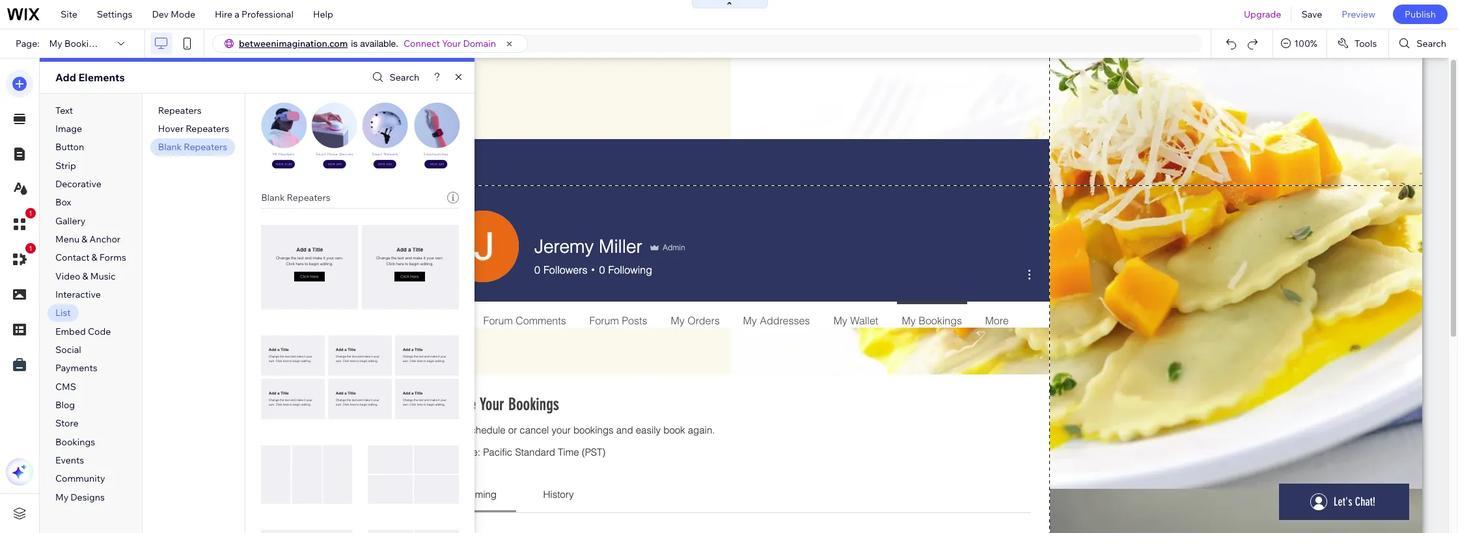 Task type: vqa. For each thing, say whether or not it's contained in the screenshot.
topmost Bookings
yes



Task type: locate. For each thing, give the bounding box(es) containing it.
dev mode
[[152, 8, 195, 20]]

my bookings
[[49, 38, 104, 49]]

0 vertical spatial blank repeaters
[[158, 141, 227, 153]]

0 vertical spatial 1 button
[[6, 208, 36, 238]]

0 vertical spatial 1
[[29, 210, 33, 217]]

0 vertical spatial search button
[[1390, 29, 1458, 58]]

my down site
[[49, 38, 62, 49]]

contact & forms
[[55, 252, 126, 264]]

elements
[[78, 71, 125, 84]]

1 vertical spatial bookings
[[55, 437, 95, 448]]

100%
[[1294, 38, 1318, 49]]

professional
[[242, 8, 294, 20]]

bookings down site
[[64, 38, 104, 49]]

preview button
[[1332, 0, 1385, 29]]

search button down publish button
[[1390, 29, 1458, 58]]

1 vertical spatial blank
[[261, 192, 285, 204]]

2 vertical spatial &
[[82, 271, 88, 282]]

1 horizontal spatial search
[[1417, 38, 1447, 49]]

button
[[55, 141, 84, 153]]

1 left menu
[[29, 245, 33, 253]]

hover
[[158, 123, 184, 135]]

add elements
[[55, 71, 125, 84]]

code
[[88, 326, 111, 338]]

& left forms
[[92, 252, 97, 264]]

bookings
[[64, 38, 104, 49], [55, 437, 95, 448]]

dev
[[152, 8, 169, 20]]

tools
[[1355, 38, 1377, 49]]

& for menu
[[82, 234, 88, 245]]

1 horizontal spatial search button
[[1390, 29, 1458, 58]]

1 button left box
[[6, 208, 36, 238]]

search down connect
[[390, 72, 419, 83]]

& right "video"
[[82, 271, 88, 282]]

upgrade
[[1244, 8, 1282, 20]]

cms
[[55, 381, 76, 393]]

strip
[[55, 160, 76, 172]]

my
[[49, 38, 62, 49], [55, 492, 69, 504]]

0 vertical spatial bookings
[[64, 38, 104, 49]]

1 vertical spatial my
[[55, 492, 69, 504]]

music
[[90, 271, 116, 282]]

1 button left menu
[[6, 244, 36, 273]]

bookings up events
[[55, 437, 95, 448]]

decorative
[[55, 178, 101, 190]]

designs
[[71, 492, 105, 504]]

0 horizontal spatial search button
[[369, 68, 419, 87]]

is available. connect your domain
[[351, 38, 496, 49]]

help
[[313, 8, 333, 20]]

available.
[[360, 38, 398, 49]]

0 horizontal spatial search
[[390, 72, 419, 83]]

hover repeaters
[[158, 123, 229, 135]]

video & music
[[55, 271, 116, 282]]

1 button
[[6, 208, 36, 238], [6, 244, 36, 273]]

blank repeaters
[[158, 141, 227, 153], [261, 192, 330, 204]]

&
[[82, 234, 88, 245], [92, 252, 97, 264], [82, 271, 88, 282]]

1 1 from the top
[[29, 210, 33, 217]]

my left designs
[[55, 492, 69, 504]]

save button
[[1292, 0, 1332, 29]]

1 left "gallery"
[[29, 210, 33, 217]]

search
[[1417, 38, 1447, 49], [390, 72, 419, 83]]

my designs
[[55, 492, 105, 504]]

1 horizontal spatial blank repeaters
[[261, 192, 330, 204]]

repeaters
[[158, 105, 202, 116], [186, 123, 229, 135], [184, 141, 227, 153], [287, 192, 330, 204]]

box
[[55, 197, 71, 209]]

0 vertical spatial blank
[[158, 141, 182, 153]]

0 vertical spatial my
[[49, 38, 62, 49]]

search down publish
[[1417, 38, 1447, 49]]

a
[[235, 8, 240, 20]]

save
[[1302, 8, 1323, 20]]

forms
[[99, 252, 126, 264]]

1 vertical spatial 1 button
[[6, 244, 36, 273]]

blank
[[158, 141, 182, 153], [261, 192, 285, 204]]

embed code
[[55, 326, 111, 338]]

search button down available.
[[369, 68, 419, 87]]

1 vertical spatial 1
[[29, 245, 33, 253]]

tools button
[[1327, 29, 1389, 58]]

& right menu
[[82, 234, 88, 245]]

embed
[[55, 326, 86, 338]]

1 vertical spatial &
[[92, 252, 97, 264]]

1
[[29, 210, 33, 217], [29, 245, 33, 253]]

0 vertical spatial &
[[82, 234, 88, 245]]

& for video
[[82, 271, 88, 282]]

search button
[[1390, 29, 1458, 58], [369, 68, 419, 87]]

menu
[[55, 234, 80, 245]]



Task type: describe. For each thing, give the bounding box(es) containing it.
publish
[[1405, 8, 1436, 20]]

menu & anchor
[[55, 234, 121, 245]]

connect
[[404, 38, 440, 49]]

is
[[351, 38, 358, 49]]

2 1 button from the top
[[6, 244, 36, 273]]

settings
[[97, 8, 132, 20]]

payments
[[55, 363, 97, 375]]

1 1 button from the top
[[6, 208, 36, 238]]

0 horizontal spatial blank
[[158, 141, 182, 153]]

anchor
[[90, 234, 121, 245]]

100% button
[[1274, 29, 1327, 58]]

betweenimagination.com
[[239, 38, 348, 49]]

image
[[55, 123, 82, 135]]

domain
[[463, 38, 496, 49]]

text
[[55, 105, 73, 116]]

preview
[[1342, 8, 1376, 20]]

my for my bookings
[[49, 38, 62, 49]]

store
[[55, 418, 78, 430]]

interactive
[[55, 289, 101, 301]]

community
[[55, 474, 105, 485]]

1 vertical spatial blank repeaters
[[261, 192, 330, 204]]

0 vertical spatial search
[[1417, 38, 1447, 49]]

1 vertical spatial search button
[[369, 68, 419, 87]]

list
[[55, 308, 71, 319]]

publish button
[[1393, 5, 1448, 24]]

your
[[442, 38, 461, 49]]

& for contact
[[92, 252, 97, 264]]

blog
[[55, 400, 75, 412]]

social
[[55, 344, 81, 356]]

contact
[[55, 252, 89, 264]]

add
[[55, 71, 76, 84]]

my for my designs
[[55, 492, 69, 504]]

2 1 from the top
[[29, 245, 33, 253]]

1 vertical spatial search
[[390, 72, 419, 83]]

site
[[61, 8, 77, 20]]

gallery
[[55, 215, 86, 227]]

hire a professional
[[215, 8, 294, 20]]

video
[[55, 271, 80, 282]]

mode
[[171, 8, 195, 20]]

hire
[[215, 8, 233, 20]]

0 horizontal spatial blank repeaters
[[158, 141, 227, 153]]

events
[[55, 455, 84, 467]]

1 horizontal spatial blank
[[261, 192, 285, 204]]



